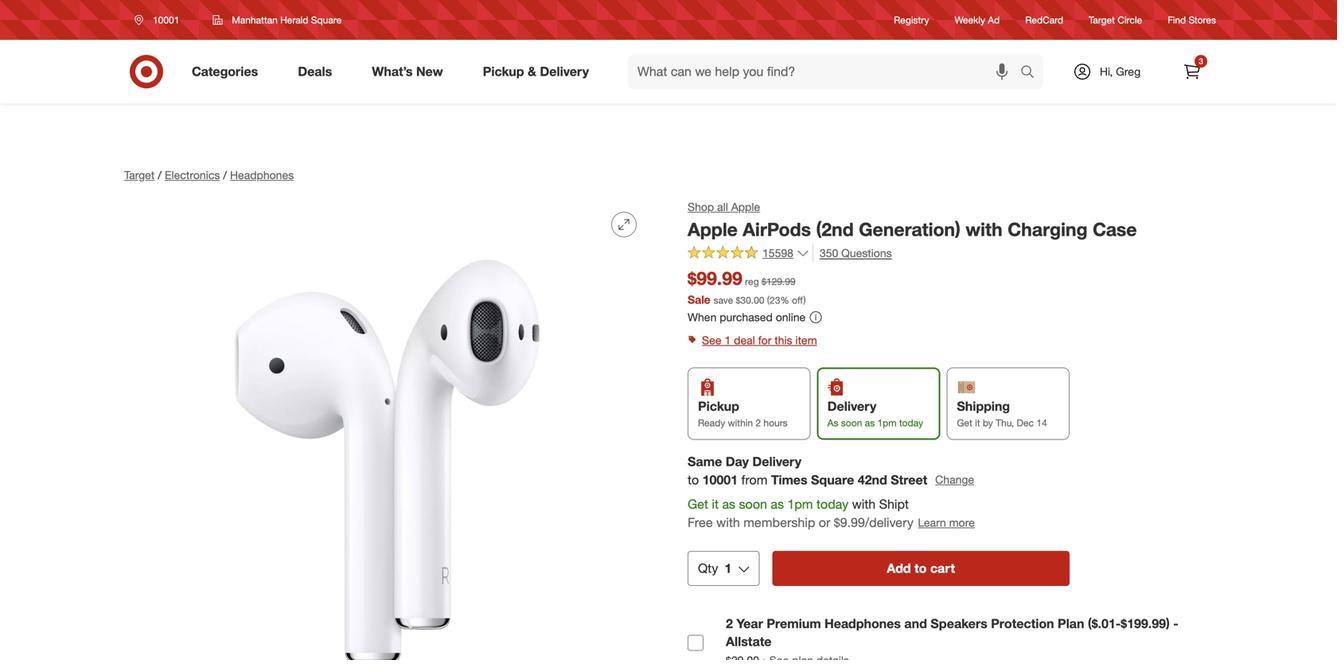 Task type: locate. For each thing, give the bounding box(es) containing it.
/
[[158, 168, 162, 182], [223, 168, 227, 182]]

0 vertical spatial today
[[900, 417, 924, 429]]

1 horizontal spatial to
[[915, 560, 927, 576]]

1 horizontal spatial pickup
[[698, 398, 740, 414]]

weekly ad
[[955, 14, 1000, 26]]

save
[[714, 294, 734, 306]]

change
[[936, 473, 975, 487]]

registry
[[894, 14, 930, 26]]

as down to 10001
[[723, 497, 736, 512]]

1pm down times
[[788, 497, 813, 512]]

10001
[[153, 14, 179, 26], [703, 472, 738, 488]]

qty 1
[[698, 560, 732, 576]]

1 vertical spatial apple
[[688, 218, 738, 240]]

1 vertical spatial it
[[712, 497, 719, 512]]

1 vertical spatial 2
[[726, 616, 733, 631]]

soon inside get it as soon as 1pm today with shipt free with membership or $9.99/delivery learn more
[[739, 497, 768, 512]]

$99.99 reg $129.99 sale save $ 30.00 ( 23 % off )
[[688, 267, 806, 307]]

square right herald at the top left
[[311, 14, 342, 26]]

$
[[736, 294, 741, 306]]

2
[[756, 417, 761, 429], [726, 616, 733, 631]]

delivery inside pickup & delivery link
[[540, 64, 589, 79]]

item
[[796, 333, 818, 347]]

0 vertical spatial target
[[1089, 14, 1115, 26]]

(
[[767, 294, 770, 306]]

target circle
[[1089, 14, 1143, 26]]

today up street
[[900, 417, 924, 429]]

get left by
[[957, 417, 973, 429]]

today up or
[[817, 497, 849, 512]]

protection
[[991, 616, 1055, 631]]

target
[[1089, 14, 1115, 26], [124, 168, 155, 182]]

1 right qty
[[725, 560, 732, 576]]

1 vertical spatial with
[[852, 497, 876, 512]]

1 horizontal spatial as
[[771, 497, 784, 512]]

when
[[688, 310, 717, 324]]

2 left the hours
[[756, 417, 761, 429]]

1 vertical spatial 1
[[725, 560, 732, 576]]

1 horizontal spatial with
[[852, 497, 876, 512]]

0 vertical spatial it
[[976, 417, 981, 429]]

target left electronics
[[124, 168, 155, 182]]

get
[[957, 417, 973, 429], [688, 497, 709, 512]]

square up get it as soon as 1pm today with shipt free with membership or $9.99/delivery learn more on the bottom right
[[811, 472, 855, 488]]

0 horizontal spatial delivery
[[540, 64, 589, 79]]

1 vertical spatial pickup
[[698, 398, 740, 414]]

1 vertical spatial today
[[817, 497, 849, 512]]

with inside shop all apple apple airpods (2nd generation) with charging case
[[966, 218, 1003, 240]]

0 horizontal spatial to
[[688, 472, 699, 488]]

0 vertical spatial get
[[957, 417, 973, 429]]

delivery right &
[[540, 64, 589, 79]]

0 horizontal spatial it
[[712, 497, 719, 512]]

1pm right as
[[878, 417, 897, 429]]

350 questions link
[[813, 244, 892, 262]]

1 vertical spatial headphones
[[825, 616, 901, 631]]

shipt
[[880, 497, 909, 512]]

2 horizontal spatial delivery
[[828, 398, 877, 414]]

apple right 'all'
[[732, 200, 761, 214]]

350
[[820, 246, 839, 260]]

0 horizontal spatial 1pm
[[788, 497, 813, 512]]

0 vertical spatial 2
[[756, 417, 761, 429]]

1pm
[[878, 417, 897, 429], [788, 497, 813, 512]]

when purchased online
[[688, 310, 806, 324]]

3 link
[[1175, 54, 1210, 89]]

1 horizontal spatial /
[[223, 168, 227, 182]]

apple down 'all'
[[688, 218, 738, 240]]

this
[[775, 333, 793, 347]]

1 1 from the top
[[725, 333, 731, 347]]

to
[[688, 472, 699, 488], [915, 560, 927, 576]]

0 vertical spatial 10001
[[153, 14, 179, 26]]

shop all apple apple airpods (2nd generation) with charging case
[[688, 200, 1137, 240]]

1 vertical spatial delivery
[[828, 398, 877, 414]]

plan
[[1058, 616, 1085, 631]]

deals
[[298, 64, 332, 79]]

1 horizontal spatial 1pm
[[878, 417, 897, 429]]

1 horizontal spatial it
[[976, 417, 981, 429]]

0 vertical spatial soon
[[841, 417, 863, 429]]

0 horizontal spatial square
[[311, 14, 342, 26]]

pickup & delivery link
[[470, 54, 609, 89]]

same
[[688, 454, 722, 469]]

herald
[[280, 14, 308, 26]]

1 horizontal spatial headphones
[[825, 616, 901, 631]]

0 horizontal spatial pickup
[[483, 64, 524, 79]]

with
[[966, 218, 1003, 240], [852, 497, 876, 512], [717, 515, 740, 530]]

apple
[[732, 200, 761, 214], [688, 218, 738, 240]]

/ right electronics
[[223, 168, 227, 182]]

thu,
[[996, 417, 1015, 429]]

1 horizontal spatial square
[[811, 472, 855, 488]]

add to cart button
[[773, 551, 1070, 586]]

0 horizontal spatial 10001
[[153, 14, 179, 26]]

350 questions
[[820, 246, 892, 260]]

dec
[[1017, 417, 1034, 429]]

with for generation)
[[966, 218, 1003, 240]]

to down same
[[688, 472, 699, 488]]

square for herald
[[311, 14, 342, 26]]

delivery up times
[[753, 454, 802, 469]]

off
[[792, 294, 804, 306]]

times
[[771, 472, 808, 488]]

1 horizontal spatial soon
[[841, 417, 863, 429]]

2 horizontal spatial with
[[966, 218, 1003, 240]]

23
[[770, 294, 781, 306]]

shop
[[688, 200, 714, 214]]

pickup for &
[[483, 64, 524, 79]]

to right add
[[915, 560, 927, 576]]

1 vertical spatial to
[[915, 560, 927, 576]]

today
[[900, 417, 924, 429], [817, 497, 849, 512]]

target left circle
[[1089, 14, 1115, 26]]

1 horizontal spatial target
[[1089, 14, 1115, 26]]

delivery for pickup & delivery
[[540, 64, 589, 79]]

0 vertical spatial 1pm
[[878, 417, 897, 429]]

pickup inside pickup ready within 2 hours
[[698, 398, 740, 414]]

2 1 from the top
[[725, 560, 732, 576]]

1 horizontal spatial today
[[900, 417, 924, 429]]

it left by
[[976, 417, 981, 429]]

1 right see
[[725, 333, 731, 347]]

0 vertical spatial with
[[966, 218, 1003, 240]]

questions
[[842, 246, 892, 260]]

with right free
[[717, 515, 740, 530]]

$129.99
[[762, 276, 796, 288]]

weekly ad link
[[955, 13, 1000, 27]]

as right as
[[865, 417, 875, 429]]

with left charging on the top
[[966, 218, 1003, 240]]

1 vertical spatial get
[[688, 497, 709, 512]]

apple airpods (2nd generation) with charging case, 1 of 8 image
[[124, 199, 650, 660]]

1 horizontal spatial delivery
[[753, 454, 802, 469]]

2 vertical spatial delivery
[[753, 454, 802, 469]]

1 horizontal spatial 2
[[756, 417, 761, 429]]

get up free
[[688, 497, 709, 512]]

0 vertical spatial delivery
[[540, 64, 589, 79]]

generation)
[[859, 218, 961, 240]]

1 horizontal spatial get
[[957, 417, 973, 429]]

search
[[1014, 65, 1052, 81]]

to inside button
[[915, 560, 927, 576]]

42nd
[[858, 472, 888, 488]]

what's
[[372, 64, 413, 79]]

delivery as soon as 1pm today
[[828, 398, 924, 429]]

premium
[[767, 616, 821, 631]]

1 / from the left
[[158, 168, 162, 182]]

or
[[819, 515, 831, 530]]

see 1 deal for this item link
[[688, 329, 1214, 351]]

add
[[887, 560, 911, 576]]

categories link
[[178, 54, 278, 89]]

electronics
[[165, 168, 220, 182]]

soon right as
[[841, 417, 863, 429]]

2 inside pickup ready within 2 hours
[[756, 417, 761, 429]]

1 vertical spatial square
[[811, 472, 855, 488]]

day
[[726, 454, 749, 469]]

pickup up ready
[[698, 398, 740, 414]]

0 vertical spatial 1
[[725, 333, 731, 347]]

1 vertical spatial soon
[[739, 497, 768, 512]]

0 horizontal spatial get
[[688, 497, 709, 512]]

find stores link
[[1168, 13, 1217, 27]]

as up membership
[[771, 497, 784, 512]]

get inside shipping get it by thu, dec 14
[[957, 417, 973, 429]]

soon down "from"
[[739, 497, 768, 512]]

pickup left &
[[483, 64, 524, 79]]

0 horizontal spatial 2
[[726, 616, 733, 631]]

delivery up as
[[828, 398, 877, 414]]

/ right target link
[[158, 168, 162, 182]]

0 horizontal spatial soon
[[739, 497, 768, 512]]

get inside get it as soon as 1pm today with shipt free with membership or $9.99/delivery learn more
[[688, 497, 709, 512]]

cart
[[931, 560, 956, 576]]

headphones link
[[230, 168, 294, 182]]

see
[[702, 333, 722, 347]]

None checkbox
[[688, 635, 704, 651]]

0 vertical spatial headphones
[[230, 168, 294, 182]]

deal
[[734, 333, 755, 347]]

for
[[759, 333, 772, 347]]

14
[[1037, 417, 1048, 429]]

2 horizontal spatial as
[[865, 417, 875, 429]]

hi, greg
[[1100, 64, 1141, 78]]

headphones right electronics
[[230, 168, 294, 182]]

0 vertical spatial square
[[311, 14, 342, 26]]

square inside dropdown button
[[311, 14, 342, 26]]

0 horizontal spatial target
[[124, 168, 155, 182]]

add to cart
[[887, 560, 956, 576]]

it up free
[[712, 497, 719, 512]]

shipping get it by thu, dec 14
[[957, 398, 1048, 429]]

1 vertical spatial target
[[124, 168, 155, 182]]

target for target / electronics / headphones
[[124, 168, 155, 182]]

new
[[416, 64, 443, 79]]

it inside shipping get it by thu, dec 14
[[976, 417, 981, 429]]

1 for see
[[725, 333, 731, 347]]

purchased
[[720, 310, 773, 324]]

target circle link
[[1089, 13, 1143, 27]]

2 vertical spatial with
[[717, 515, 740, 530]]

0 horizontal spatial today
[[817, 497, 849, 512]]

headphones left 'and'
[[825, 616, 901, 631]]

0 horizontal spatial /
[[158, 168, 162, 182]]

weekly
[[955, 14, 986, 26]]

1 vertical spatial 1pm
[[788, 497, 813, 512]]

free
[[688, 515, 713, 530]]

1 horizontal spatial 10001
[[703, 472, 738, 488]]

2 left year
[[726, 616, 733, 631]]

it
[[976, 417, 981, 429], [712, 497, 719, 512]]

0 vertical spatial to
[[688, 472, 699, 488]]

0 vertical spatial pickup
[[483, 64, 524, 79]]

with up '$9.99/delivery'
[[852, 497, 876, 512]]

delivery inside delivery as soon as 1pm today
[[828, 398, 877, 414]]

see 1 deal for this item
[[702, 333, 818, 347]]



Task type: vqa. For each thing, say whether or not it's contained in the screenshot.
Not inside SHIPS FREE WITH $35 ORDERS EXCLUSIONS APPLY. GET IT BY FRI, FEB 2 NOT AVAILABLE IN STORES
no



Task type: describe. For each thing, give the bounding box(es) containing it.
$9.99/delivery
[[834, 515, 914, 530]]

0 horizontal spatial with
[[717, 515, 740, 530]]

membership
[[744, 515, 816, 530]]

%
[[781, 294, 790, 306]]

all
[[718, 200, 728, 214]]

deals link
[[284, 54, 352, 89]]

from times square 42nd street
[[742, 472, 928, 488]]

redcard
[[1026, 14, 1064, 26]]

registry link
[[894, 13, 930, 27]]

it inside get it as soon as 1pm today with shipt free with membership or $9.99/delivery learn more
[[712, 497, 719, 512]]

what's new link
[[359, 54, 463, 89]]

target link
[[124, 168, 155, 182]]

ready
[[698, 417, 726, 429]]

0 vertical spatial apple
[[732, 200, 761, 214]]

-
[[1174, 616, 1179, 631]]

1 vertical spatial 10001
[[703, 472, 738, 488]]

same day delivery
[[688, 454, 802, 469]]

pickup & delivery
[[483, 64, 589, 79]]

online
[[776, 310, 806, 324]]

30.00
[[741, 294, 765, 306]]

delivery for same day delivery
[[753, 454, 802, 469]]

15598 link
[[688, 244, 810, 264]]

hi,
[[1100, 64, 1113, 78]]

0 horizontal spatial as
[[723, 497, 736, 512]]

manhattan herald square button
[[203, 6, 352, 34]]

1 for qty
[[725, 560, 732, 576]]

hours
[[764, 417, 788, 429]]

get it as soon as 1pm today with shipt free with membership or $9.99/delivery learn more
[[688, 497, 975, 530]]

speakers
[[931, 616, 988, 631]]

soon inside delivery as soon as 1pm today
[[841, 417, 863, 429]]

3
[[1199, 56, 1204, 66]]

(2nd
[[816, 218, 854, 240]]

2 inside 2 year premium headphones and speakers protection plan ($.01-$199.99) - allstate
[[726, 616, 733, 631]]

2 year premium headphones and speakers protection plan ($.01-$199.99) - allstate
[[726, 616, 1179, 650]]

more
[[950, 516, 975, 529]]

search button
[[1014, 54, 1052, 92]]

0 horizontal spatial headphones
[[230, 168, 294, 182]]

$199.99)
[[1121, 616, 1170, 631]]

today inside get it as soon as 1pm today with shipt free with membership or $9.99/delivery learn more
[[817, 497, 849, 512]]

&
[[528, 64, 537, 79]]

manhattan herald square
[[232, 14, 342, 26]]

($.01-
[[1088, 616, 1121, 631]]

2 / from the left
[[223, 168, 227, 182]]

street
[[891, 472, 928, 488]]

today inside delivery as soon as 1pm today
[[900, 417, 924, 429]]

case
[[1093, 218, 1137, 240]]

circle
[[1118, 14, 1143, 26]]

shipping
[[957, 398, 1011, 414]]

what's new
[[372, 64, 443, 79]]

pickup for ready
[[698, 398, 740, 414]]

learn more button
[[918, 514, 976, 532]]

What can we help you find? suggestions appear below search field
[[628, 54, 1025, 89]]

)
[[804, 294, 806, 306]]

by
[[983, 417, 994, 429]]

1pm inside delivery as soon as 1pm today
[[878, 417, 897, 429]]

electronics link
[[165, 168, 220, 182]]

target for target circle
[[1089, 14, 1115, 26]]

pickup ready within 2 hours
[[698, 398, 788, 429]]

greg
[[1116, 64, 1141, 78]]

square for times
[[811, 472, 855, 488]]

within
[[728, 417, 753, 429]]

categories
[[192, 64, 258, 79]]

1pm inside get it as soon as 1pm today with shipt free with membership or $9.99/delivery learn more
[[788, 497, 813, 512]]

10001 inside dropdown button
[[153, 14, 179, 26]]

redcard link
[[1026, 13, 1064, 27]]

reg
[[745, 276, 759, 288]]

stores
[[1189, 14, 1217, 26]]

headphones inside 2 year premium headphones and speakers protection plan ($.01-$199.99) - allstate
[[825, 616, 901, 631]]

charging
[[1008, 218, 1088, 240]]

as
[[828, 417, 839, 429]]

$99.99
[[688, 267, 743, 290]]

manhattan
[[232, 14, 278, 26]]

and
[[905, 616, 928, 631]]

change button
[[935, 471, 976, 489]]

year
[[737, 616, 763, 631]]

with for today
[[852, 497, 876, 512]]

as inside delivery as soon as 1pm today
[[865, 417, 875, 429]]

ad
[[988, 14, 1000, 26]]



